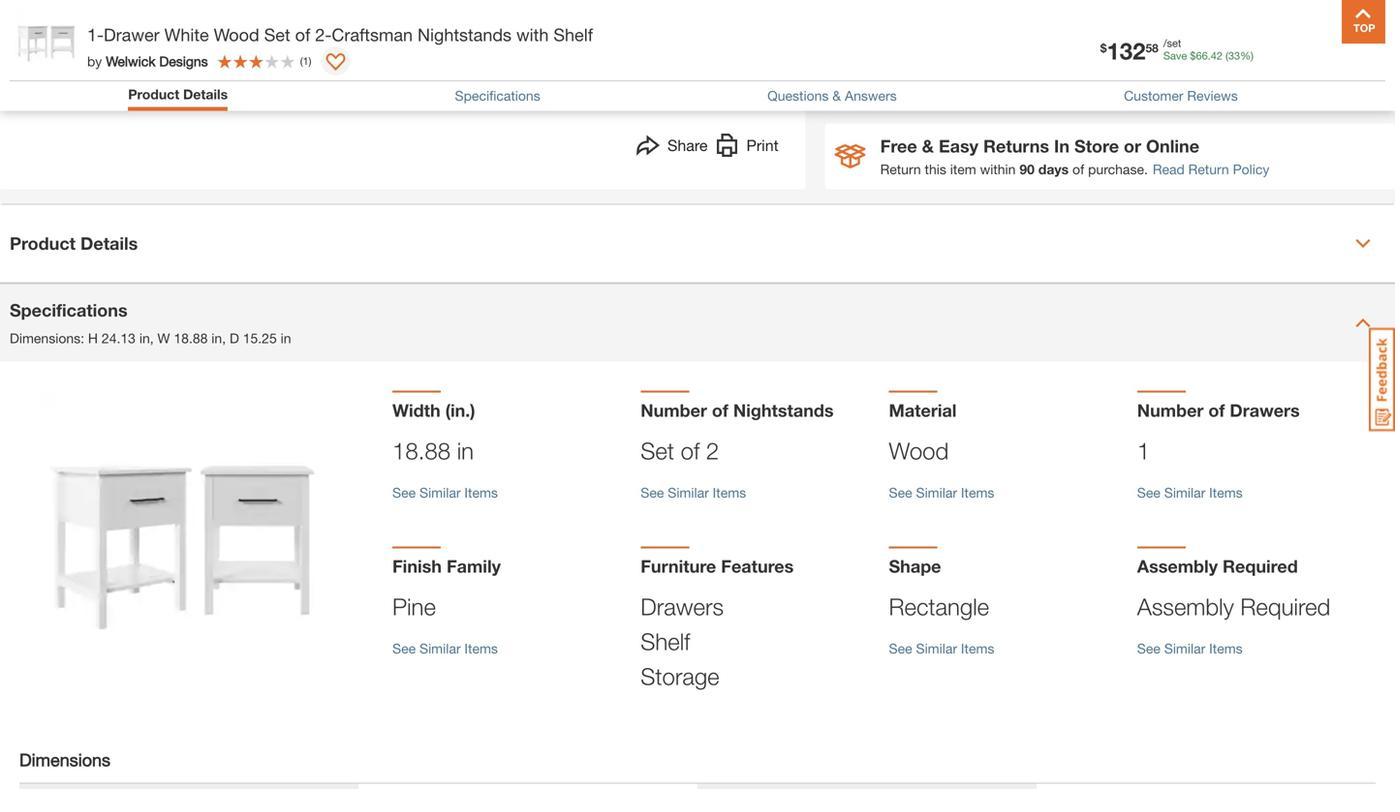 Task type: vqa. For each thing, say whether or not it's contained in the screenshot.
See Similar Items for 18.88 in
yes



Task type: describe. For each thing, give the bounding box(es) containing it.
h
[[88, 330, 98, 346]]

designs
[[159, 53, 208, 69]]

items for pine
[[464, 641, 498, 657]]

see similar items for wood
[[889, 485, 994, 501]]

in left d
[[212, 330, 222, 346]]

items for 1
[[1209, 485, 1243, 501]]

days
[[1038, 161, 1069, 177]]

see for pine
[[392, 641, 416, 657]]

0 vertical spatial required
[[1223, 556, 1298, 577]]

& for free
[[922, 136, 934, 156]]

reviews
[[1187, 88, 1238, 104]]

furniture features
[[641, 556, 794, 577]]

similar for assembly required
[[1164, 641, 1206, 657]]

number of nightstands
[[641, 400, 834, 421]]

1-drawer white wood set of 2-craftsman nightstands with shelf
[[87, 24, 593, 45]]

balch
[[124, 37, 163, 56]]

What can we help you find today? search field
[[385, 26, 917, 67]]

family
[[447, 556, 501, 577]]

read
[[1153, 161, 1185, 177]]

diy
[[1172, 51, 1197, 69]]

share
[[668, 136, 708, 154]]

/set
[[1163, 37, 1181, 49]]

of for number of nightstands
[[712, 400, 729, 421]]

see similar items for rectangle
[[889, 641, 994, 657]]

now
[[1049, 68, 1075, 84]]

$ 132 58 /set save $ 66 . 42 ( 33 %)
[[1100, 37, 1254, 64]]

questions
[[767, 88, 829, 104]]

0 vertical spatial wood
[[214, 24, 259, 45]]

by welwick designs
[[87, 53, 208, 69]]

shelf inside drawers shelf storage
[[641, 628, 690, 655]]

132
[[1107, 37, 1146, 64]]

customer
[[1124, 88, 1184, 104]]

storage
[[641, 663, 720, 690]]

click to redirect to view my cart page image
[[1335, 23, 1358, 47]]

0 horizontal spatial set
[[264, 24, 290, 45]]

similar for 18.88 in
[[420, 485, 461, 501]]

11pm
[[218, 37, 260, 56]]

width
[[392, 400, 441, 421]]

1 caret image from the top
[[1355, 236, 1371, 251]]

in
[[1054, 136, 1070, 156]]

save
[[1163, 49, 1187, 62]]

1 horizontal spatial nightstands
[[733, 400, 834, 421]]

42
[[1211, 49, 1223, 62]]

this
[[925, 161, 946, 177]]

24.13
[[102, 330, 136, 346]]

welwick
[[106, 53, 156, 69]]

see for 1
[[1137, 485, 1161, 501]]

item
[[950, 161, 976, 177]]

product image
[[39, 395, 325, 681]]

balch springs 11pm
[[124, 37, 260, 56]]

returns
[[983, 136, 1049, 156]]

d
[[230, 330, 239, 346]]

75180 button
[[283, 37, 350, 56]]

1-
[[87, 24, 104, 45]]

2
[[706, 437, 719, 464]]

number of drawers
[[1137, 400, 1300, 421]]

2-
[[315, 24, 332, 45]]

1 vertical spatial product
[[10, 233, 76, 254]]

buy now with
[[1022, 68, 1104, 84]]

buy now with button
[[972, 53, 1242, 90]]

icon image
[[835, 144, 866, 168]]

18.88 inside specifications dimensions: h 24.13 in , w 18.88 in , d 15.25 in
[[174, 330, 208, 346]]

with inside button
[[1079, 68, 1104, 84]]

answers
[[845, 88, 897, 104]]

specifications for specifications
[[455, 88, 540, 104]]

top button
[[1342, 0, 1386, 44]]

1 horizontal spatial 18.88
[[392, 437, 451, 464]]

policy
[[1233, 161, 1270, 177]]

see for rectangle
[[889, 641, 912, 657]]

by
[[87, 53, 102, 69]]

0 horizontal spatial details
[[80, 233, 138, 254]]

drawer
[[104, 24, 160, 45]]

see for wood
[[889, 485, 912, 501]]

similar for 1
[[1164, 485, 1206, 501]]

0 horizontal spatial $
[[1100, 41, 1107, 55]]

58
[[1146, 41, 1159, 55]]

see for assembly required
[[1137, 641, 1161, 657]]

0 vertical spatial details
[[183, 86, 228, 102]]

similar for wood
[[916, 485, 957, 501]]

0 vertical spatial with
[[516, 24, 549, 45]]

1 horizontal spatial $
[[1190, 49, 1196, 62]]

%)
[[1240, 49, 1254, 62]]

in left the w
[[139, 330, 150, 346]]

online
[[1146, 136, 1200, 156]]

free
[[880, 136, 917, 156]]

90
[[1020, 161, 1035, 177]]

feedback link image
[[1369, 327, 1395, 432]]

services
[[1070, 51, 1129, 69]]

2 assembly required from the top
[[1137, 593, 1331, 620]]

see similar items for 1
[[1137, 485, 1243, 501]]

material
[[889, 400, 957, 421]]



Task type: locate. For each thing, give the bounding box(es) containing it.
1 horizontal spatial set
[[641, 437, 674, 464]]

1 assembly from the top
[[1137, 556, 1218, 577]]

finish
[[392, 556, 442, 577]]

1 horizontal spatial shelf
[[641, 628, 690, 655]]

18.88 in
[[392, 437, 474, 464]]

2 number from the left
[[1137, 400, 1204, 421]]

0 vertical spatial drawers
[[1230, 400, 1300, 421]]

springs
[[168, 37, 221, 56]]

$ left the '58' at the top
[[1100, 41, 1107, 55]]

1 vertical spatial specifications
[[10, 300, 128, 321]]

number for 1
[[1137, 400, 1204, 421]]

1 vertical spatial &
[[922, 136, 934, 156]]

1 vertical spatial or
[[1124, 136, 1141, 156]]

share button
[[637, 134, 708, 162]]

the home depot logo image
[[16, 16, 78, 78]]

0 horizontal spatial return
[[880, 161, 921, 177]]

finish family
[[392, 556, 501, 577]]

1 vertical spatial set
[[641, 437, 674, 464]]

0 vertical spatial specifications
[[455, 88, 540, 104]]

print button
[[716, 134, 779, 162]]

0 horizontal spatial product
[[10, 233, 76, 254]]

free & easy returns in store or online return this item within 90 days of purchase. read return policy
[[880, 136, 1270, 177]]

customer reviews button
[[1124, 88, 1238, 104], [1124, 88, 1238, 104]]

1 horizontal spatial 1
[[1137, 437, 1150, 464]]

furniture
[[641, 556, 716, 577]]

1 horizontal spatial wood
[[889, 437, 949, 464]]

0 vertical spatial shelf
[[554, 24, 593, 45]]

0 vertical spatial set
[[264, 24, 290, 45]]

1 vertical spatial nightstands
[[733, 400, 834, 421]]

or
[[1097, 35, 1117, 51], [1124, 136, 1141, 156]]

of for set of 2
[[681, 437, 700, 464]]

2 return from the left
[[1189, 161, 1229, 177]]

0 horizontal spatial or
[[1097, 35, 1117, 51]]

in
[[139, 330, 150, 346], [212, 330, 222, 346], [281, 330, 291, 346], [457, 437, 474, 464]]

return
[[880, 161, 921, 177], [1189, 161, 1229, 177]]

18.88 right the w
[[174, 330, 208, 346]]

similar for set of 2
[[668, 485, 709, 501]]

items for assembly required
[[1209, 641, 1243, 657]]

1 vertical spatial required
[[1241, 593, 1331, 620]]

1 vertical spatial details
[[80, 233, 138, 254]]

buy
[[1022, 68, 1046, 84]]

0 vertical spatial 1
[[303, 55, 309, 67]]

0 vertical spatial assembly
[[1137, 556, 1218, 577]]

0 horizontal spatial shelf
[[554, 24, 593, 45]]

within
[[980, 161, 1016, 177]]

similar for pine
[[420, 641, 461, 657]]

features
[[721, 556, 794, 577]]

1 vertical spatial with
[[1079, 68, 1104, 84]]

easy
[[939, 136, 979, 156]]

1 return from the left
[[880, 161, 921, 177]]

return right read
[[1189, 161, 1229, 177]]

items for 18.88 in
[[464, 485, 498, 501]]

product down by welwick designs
[[128, 86, 179, 102]]

read return policy link
[[1153, 159, 1270, 180]]

$
[[1100, 41, 1107, 55], [1190, 49, 1196, 62]]

display image
[[326, 53, 345, 73]]

number for set of 2
[[641, 400, 707, 421]]

see similar items for 18.88 in
[[392, 485, 498, 501]]

66
[[1196, 49, 1208, 62]]

1 horizontal spatial return
[[1189, 161, 1229, 177]]

75180
[[306, 37, 349, 56]]

see for set of 2
[[641, 485, 664, 501]]

0 horizontal spatial ,
[[150, 330, 154, 346]]

diy button
[[1154, 23, 1216, 70]]

similar for rectangle
[[916, 641, 957, 657]]

&
[[833, 88, 841, 104], [922, 136, 934, 156]]

1 horizontal spatial ,
[[222, 330, 226, 346]]

1 vertical spatial shelf
[[641, 628, 690, 655]]

1 vertical spatial product details
[[10, 233, 138, 254]]

& for questions
[[833, 88, 841, 104]]

(in.)
[[445, 400, 475, 421]]

set right 11pm at the top left of page
[[264, 24, 290, 45]]

1 down number of drawers
[[1137, 437, 1150, 464]]

( inside $ 132 58 /set save $ 66 . 42 ( 33 %)
[[1226, 49, 1228, 62]]

assembly required
[[1137, 556, 1298, 577], [1137, 593, 1331, 620]]

specifications dimensions: h 24.13 in , w 18.88 in , d 15.25 in
[[10, 300, 291, 346]]

of inside free & easy returns in store or online return this item within 90 days of purchase. read return policy
[[1073, 161, 1084, 177]]

or inside free & easy returns in store or online return this item within 90 days of purchase. read return policy
[[1124, 136, 1141, 156]]

0 horizontal spatial drawers
[[641, 593, 724, 620]]

purchase.
[[1088, 161, 1148, 177]]

product up dimensions:
[[10, 233, 76, 254]]

details
[[183, 86, 228, 102], [80, 233, 138, 254]]

0 vertical spatial caret image
[[1355, 236, 1371, 251]]

1 left display icon
[[303, 55, 309, 67]]

product image image
[[15, 10, 78, 73]]

0 vertical spatial 18.88
[[174, 330, 208, 346]]

0 horizontal spatial (
[[300, 55, 303, 67]]

set left "2"
[[641, 437, 674, 464]]

1 number from the left
[[641, 400, 707, 421]]

in right 15.25
[[281, 330, 291, 346]]

1 horizontal spatial product
[[128, 86, 179, 102]]

1 horizontal spatial specifications
[[455, 88, 540, 104]]

items for set of 2
[[713, 485, 746, 501]]

0 horizontal spatial with
[[516, 24, 549, 45]]

1 horizontal spatial &
[[922, 136, 934, 156]]

33
[[1228, 49, 1240, 62]]

store
[[1075, 136, 1119, 156]]

1 vertical spatial caret image
[[1355, 315, 1371, 331]]

1 vertical spatial drawers
[[641, 593, 724, 620]]

dimensions
[[19, 750, 110, 771]]

questions & answers button
[[767, 88, 897, 104], [767, 88, 897, 104]]

of for number of drawers
[[1209, 400, 1225, 421]]

specifications button
[[455, 88, 540, 104], [455, 88, 540, 104]]

return down free
[[880, 161, 921, 177]]

, left the w
[[150, 330, 154, 346]]

or up buy now with button
[[1097, 35, 1117, 51]]

& left answers
[[833, 88, 841, 104]]

print
[[747, 136, 779, 154]]

white
[[164, 24, 209, 45]]

nightstands
[[418, 24, 512, 45], [733, 400, 834, 421]]

1 assembly required from the top
[[1137, 556, 1298, 577]]

0 vertical spatial or
[[1097, 35, 1117, 51]]

see similar items for assembly required
[[1137, 641, 1243, 657]]

0 vertical spatial assembly required
[[1137, 556, 1298, 577]]

0 vertical spatial nightstands
[[418, 24, 512, 45]]

similar
[[420, 485, 461, 501], [668, 485, 709, 501], [916, 485, 957, 501], [1164, 485, 1206, 501], [420, 641, 461, 657], [916, 641, 957, 657], [1164, 641, 1206, 657]]

rectangle
[[889, 593, 989, 620]]

product details down designs
[[128, 86, 228, 102]]

wood
[[214, 24, 259, 45], [889, 437, 949, 464]]

details up specifications dimensions: h 24.13 in , w 18.88 in , d 15.25 in
[[80, 233, 138, 254]]

white welwick designs nightstands hd9831 1d.4 image
[[23, 0, 109, 70]]

0 horizontal spatial specifications
[[10, 300, 128, 321]]

or up the purchase.
[[1124, 136, 1141, 156]]

0 horizontal spatial nightstands
[[418, 24, 512, 45]]

shape
[[889, 556, 941, 577]]

( 1 )
[[300, 55, 312, 67]]

services button
[[1069, 23, 1131, 70]]

$ left .
[[1190, 49, 1196, 62]]

0 horizontal spatial number
[[641, 400, 707, 421]]

drawers shelf storage
[[641, 593, 724, 690]]

specifications for specifications dimensions: h 24.13 in , w 18.88 in , d 15.25 in
[[10, 300, 128, 321]]

wood right white
[[214, 24, 259, 45]]

product details up h
[[10, 233, 138, 254]]

specifications inside specifications dimensions: h 24.13 in , w 18.88 in , d 15.25 in
[[10, 300, 128, 321]]

0 horizontal spatial &
[[833, 88, 841, 104]]

see for 18.88 in
[[392, 485, 416, 501]]

1 horizontal spatial with
[[1079, 68, 1104, 84]]

1 vertical spatial 1
[[1137, 437, 1150, 464]]

( right 42
[[1226, 49, 1228, 62]]

1 vertical spatial wood
[[889, 437, 949, 464]]

set of 2
[[641, 437, 719, 464]]

, left d
[[222, 330, 226, 346]]

15.25
[[243, 330, 277, 346]]

pine
[[392, 593, 436, 620]]

customer reviews
[[1124, 88, 1238, 104]]

width (in.)
[[392, 400, 475, 421]]

1 horizontal spatial drawers
[[1230, 400, 1300, 421]]

craftsman
[[332, 24, 413, 45]]

1 horizontal spatial (
[[1226, 49, 1228, 62]]

of
[[295, 24, 310, 45], [1073, 161, 1084, 177], [712, 400, 729, 421], [1209, 400, 1225, 421], [681, 437, 700, 464]]

2 caret image from the top
[[1355, 315, 1371, 331]]

,
[[150, 330, 154, 346], [222, 330, 226, 346]]

& up this on the top of the page
[[922, 136, 934, 156]]

( left )
[[300, 55, 303, 67]]

.
[[1208, 49, 1211, 62]]

0 horizontal spatial wood
[[214, 24, 259, 45]]

0 vertical spatial product
[[128, 86, 179, 102]]

details down designs
[[183, 86, 228, 102]]

in down (in.)
[[457, 437, 474, 464]]

drawers
[[1230, 400, 1300, 421], [641, 593, 724, 620]]

see
[[392, 485, 416, 501], [641, 485, 664, 501], [889, 485, 912, 501], [1137, 485, 1161, 501], [392, 641, 416, 657], [889, 641, 912, 657], [1137, 641, 1161, 657]]

1 horizontal spatial or
[[1124, 136, 1141, 156]]

caret image
[[1355, 236, 1371, 251], [1355, 315, 1371, 331]]

dimensions:
[[10, 330, 84, 346]]

set
[[264, 24, 290, 45], [641, 437, 674, 464]]

)
[[309, 55, 312, 67]]

1 horizontal spatial number
[[1137, 400, 1204, 421]]

0 horizontal spatial 1
[[303, 55, 309, 67]]

18.88 down width
[[392, 437, 451, 464]]

1 vertical spatial assembly required
[[1137, 593, 1331, 620]]

None field
[[876, 0, 916, 22]]

with
[[516, 24, 549, 45], [1079, 68, 1104, 84]]

0 vertical spatial product details
[[128, 86, 228, 102]]

1 vertical spatial 18.88
[[392, 437, 451, 464]]

(
[[1226, 49, 1228, 62], [300, 55, 303, 67]]

0 vertical spatial &
[[833, 88, 841, 104]]

w
[[157, 330, 170, 346]]

1 vertical spatial assembly
[[1137, 593, 1234, 620]]

see similar items for set of 2
[[641, 485, 746, 501]]

wood down the material
[[889, 437, 949, 464]]

questions & answers
[[767, 88, 897, 104]]

1 horizontal spatial details
[[183, 86, 228, 102]]

see similar items for pine
[[392, 641, 498, 657]]

2 , from the left
[[222, 330, 226, 346]]

1 , from the left
[[150, 330, 154, 346]]

items for wood
[[961, 485, 994, 501]]

specifications
[[455, 88, 540, 104], [10, 300, 128, 321]]

18.88
[[174, 330, 208, 346], [392, 437, 451, 464]]

0 horizontal spatial 18.88
[[174, 330, 208, 346]]

& inside free & easy returns in store or online return this item within 90 days of purchase. read return policy
[[922, 136, 934, 156]]

2 assembly from the top
[[1137, 593, 1234, 620]]

items for rectangle
[[961, 641, 994, 657]]



